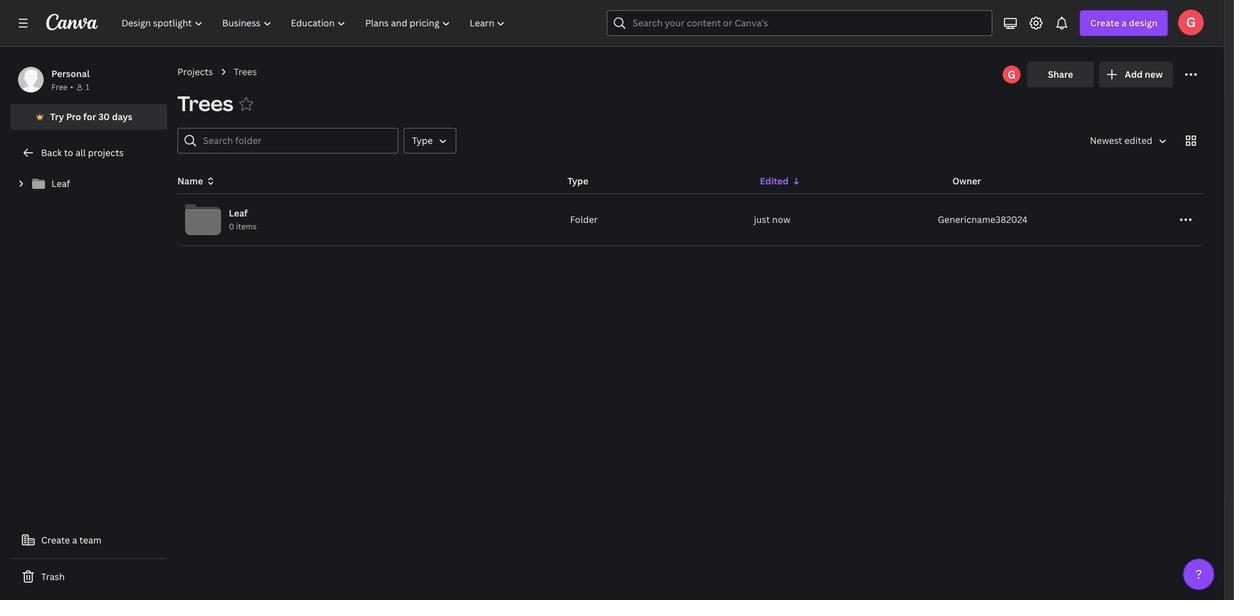 Task type: vqa. For each thing, say whether or not it's contained in the screenshot.
list to the left
no



Task type: describe. For each thing, give the bounding box(es) containing it.
genericname382024 image
[[1179, 10, 1205, 35]]

top level navigation element
[[113, 10, 517, 36]]

Sort by button
[[1080, 128, 1174, 154]]

Type button
[[404, 128, 457, 154]]



Task type: locate. For each thing, give the bounding box(es) containing it.
Search search field
[[633, 11, 968, 35]]

genericname382024 image
[[1179, 10, 1205, 35]]

None search field
[[607, 10, 993, 36]]

Search folder search field
[[203, 129, 390, 153]]



